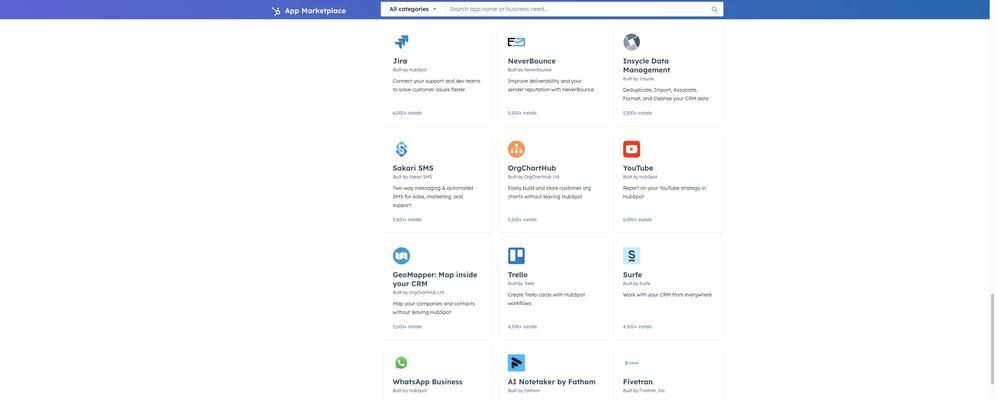 Task type: describe. For each thing, give the bounding box(es) containing it.
create trello cards with hubspot workflows
[[508, 292, 586, 307]]

ltd inside orgcharthub built by orgcharthub ltd
[[553, 174, 560, 180]]

built inside trello built by trello
[[508, 281, 517, 286]]

two-
[[393, 185, 404, 191]]

installs for trello
[[523, 324, 537, 330]]

by inside geomapper: map inside your crm built by orgcharthub ltd
[[403, 290, 408, 295]]

data
[[698, 95, 709, 102]]

+ for youtube
[[635, 217, 638, 223]]

with inside the create trello cards with hubspot workflows
[[553, 292, 563, 298]]

geomapper: map inside your crm built by orgcharthub ltd
[[393, 270, 478, 295]]

jira
[[393, 56, 408, 65]]

your inside map your companies and contacts without leaving hubspot
[[405, 301, 416, 307]]

Search app name or business need... search field
[[446, 2, 724, 16]]

hubspot inside map your companies and contacts without leaving hubspot
[[431, 309, 451, 316]]

and inside map your companies and contacts without leaving hubspot
[[444, 301, 453, 307]]

&
[[442, 185, 446, 191]]

5,500 + installs for orgcharthub
[[508, 217, 537, 223]]

+ for insycle
[[635, 110, 637, 116]]

neverbounce inside improve deliverability and your sender reputation with neverbounce
[[563, 86, 595, 93]]

built inside sakari sms built by sakari sms
[[393, 174, 402, 180]]

youtube inside the youtube built by hubspot
[[624, 164, 654, 173]]

5,000 for your
[[393, 324, 404, 330]]

installs for geomapper:
[[408, 324, 422, 330]]

sales,
[[413, 194, 426, 200]]

fivetran,
[[640, 388, 658, 394]]

connect your support and dev teams to solve customer issues faster
[[393, 78, 481, 93]]

built inside surfe built by surfe
[[624, 281, 633, 286]]

map your companies and contacts without leaving hubspot
[[393, 301, 475, 316]]

everywhere
[[685, 292, 712, 298]]

crm inside deduplicate, import, associate, format, and cleanse your crm data
[[686, 95, 697, 102]]

fivetran
[[624, 378, 653, 386]]

trello inside the create trello cards with hubspot workflows
[[525, 292, 538, 298]]

map inside map your companies and contacts without leaving hubspot
[[393, 301, 404, 307]]

without inside easily build and store customer org charts without leaving hubspot
[[525, 194, 542, 200]]

your inside geomapper: map inside your crm built by orgcharthub ltd
[[393, 279, 410, 288]]

and inside easily build and store customer org charts without leaving hubspot
[[536, 185, 545, 191]]

all
[[390, 5, 397, 13]]

4,500 + installs for surfe
[[624, 324, 653, 330]]

by right notetaker
[[558, 378, 566, 386]]

easily build and store customer org charts without leaving hubspot
[[508, 185, 591, 200]]

installs for insycle
[[639, 110, 652, 116]]

format,
[[624, 95, 642, 102]]

6,500 + installs
[[624, 3, 652, 9]]

built inside the youtube built by hubspot
[[624, 174, 633, 180]]

8,500
[[393, 3, 404, 9]]

deliverability
[[530, 78, 560, 84]]

companies
[[417, 301, 443, 307]]

4,500 for surfe
[[624, 324, 635, 330]]

trello built by trello
[[508, 270, 535, 286]]

issues
[[436, 86, 450, 93]]

map inside geomapper: map inside your crm built by orgcharthub ltd
[[439, 270, 454, 279]]

geomapper:
[[393, 270, 437, 279]]

built inside whatsapp business built by hubspot
[[393, 388, 402, 394]]

hubspot inside easily build and store customer org charts without leaving hubspot
[[562, 194, 583, 200]]

by inside jira built by hubspot
[[403, 67, 408, 73]]

1 vertical spatial trello
[[525, 281, 535, 286]]

5,500 for orgcharthub
[[508, 217, 520, 223]]

way
[[404, 185, 414, 191]]

charts
[[508, 194, 523, 200]]

management
[[624, 65, 671, 74]]

deduplicate, import, associate, format, and cleanse your crm data
[[624, 87, 709, 102]]

marketing,
[[427, 194, 453, 200]]

notetaker
[[519, 378, 555, 386]]

built inside orgcharthub built by orgcharthub ltd
[[508, 174, 517, 180]]

in
[[702, 185, 706, 191]]

whatsapp
[[393, 378, 430, 386]]

0 vertical spatial sakari
[[393, 164, 416, 173]]

built inside geomapper: map inside your crm built by orgcharthub ltd
[[393, 290, 402, 295]]

hubspot inside report on your youtube strategy in hubspot
[[624, 194, 644, 200]]

5,500 for neverbounce
[[508, 110, 520, 116]]

8,000 + installs
[[508, 3, 537, 9]]

improve deliverability and your sender reputation with neverbounce
[[508, 78, 595, 93]]

sms for way
[[393, 194, 403, 200]]

surfe built by surfe
[[624, 270, 651, 286]]

ai notetaker by fathom built by fathom
[[508, 378, 596, 394]]

jira built by hubspot
[[393, 56, 427, 73]]

+ for neverbounce
[[520, 110, 522, 116]]

sakari sms built by sakari sms
[[393, 164, 434, 180]]

support
[[426, 78, 444, 84]]

your inside report on your youtube strategy in hubspot
[[648, 185, 659, 191]]

hubspot inside jira built by hubspot
[[409, 67, 427, 73]]

solve
[[399, 86, 411, 93]]

by inside whatsapp business built by hubspot
[[403, 388, 408, 394]]

contacts
[[455, 301, 475, 307]]

associate,
[[674, 87, 698, 93]]

5,000 + installs for your
[[393, 324, 422, 330]]

insycle data management built by insycle
[[624, 56, 671, 81]]

5,000 for hubspot
[[624, 217, 635, 223]]

your inside the connect your support and dev teams to solve customer issues faster
[[414, 78, 424, 84]]

+ for jira
[[405, 110, 407, 116]]

work
[[624, 292, 636, 298]]

faster
[[452, 86, 465, 93]]

4,500 for trello
[[508, 324, 520, 330]]

hubspot inside the youtube built by hubspot
[[640, 174, 658, 180]]

built inside fivetran built by fivetran, inc.
[[624, 388, 633, 394]]

orgcharthub built by orgcharthub ltd
[[508, 164, 560, 180]]

inc.
[[659, 388, 666, 394]]

from
[[673, 292, 684, 298]]

leaving inside map your companies and contacts without leaving hubspot
[[412, 309, 429, 316]]

0 vertical spatial trello
[[508, 270, 528, 279]]

built inside neverbounce built by neverbounce
[[508, 67, 517, 73]]

whatsapp business built by hubspot
[[393, 378, 463, 394]]

easily
[[508, 185, 522, 191]]

all categories
[[390, 5, 429, 13]]

+ for sakari
[[404, 217, 407, 223]]



Task type: vqa. For each thing, say whether or not it's contained in the screenshot.


Task type: locate. For each thing, give the bounding box(es) containing it.
trello up workflows
[[525, 281, 535, 286]]

built inside insycle data management built by insycle
[[624, 76, 633, 81]]

built down the jira at the left
[[393, 67, 402, 73]]

0 vertical spatial without
[[525, 194, 542, 200]]

workflows
[[508, 300, 532, 307]]

1 vertical spatial neverbounce
[[525, 67, 552, 73]]

built up work
[[624, 281, 633, 286]]

improve
[[508, 78, 528, 84]]

with
[[552, 86, 562, 93], [553, 292, 563, 298], [637, 292, 647, 298]]

1 vertical spatial map
[[393, 301, 404, 307]]

insycle down management at the right of the page
[[640, 76, 654, 81]]

customer inside the connect your support and dev teams to solve customer issues faster
[[413, 86, 435, 93]]

by inside the youtube built by hubspot
[[634, 174, 639, 180]]

all categories button
[[381, 2, 446, 16]]

1 vertical spatial orgcharthub
[[525, 174, 552, 180]]

1 vertical spatial sms
[[423, 174, 432, 180]]

5,500 for insycle data management
[[624, 110, 635, 116]]

neverbounce inside neverbounce built by neverbounce
[[525, 67, 552, 73]]

ltd up the companies
[[438, 290, 445, 295]]

6,500
[[624, 3, 635, 9]]

built up deduplicate,
[[624, 76, 633, 81]]

0 vertical spatial youtube
[[624, 164, 654, 173]]

on
[[641, 185, 647, 191]]

trello left cards
[[525, 292, 538, 298]]

6,000 + installs
[[393, 110, 422, 116]]

built down the whatsapp
[[393, 388, 402, 394]]

5,500 + installs down support.
[[393, 217, 422, 223]]

business
[[432, 378, 463, 386]]

by down the jira at the left
[[403, 67, 408, 73]]

hubspot
[[409, 67, 427, 73], [640, 174, 658, 180], [562, 194, 583, 200], [624, 194, 644, 200], [565, 292, 586, 298], [431, 309, 451, 316], [409, 388, 427, 394]]

8,000
[[508, 3, 520, 9]]

5,500 + installs for insycle data management
[[624, 110, 652, 116]]

1 4,500 from the left
[[508, 324, 520, 330]]

0 horizontal spatial 5,000
[[393, 324, 404, 330]]

marketplace
[[302, 6, 346, 15]]

5,500 for sakari sms
[[393, 217, 404, 223]]

leaving down store
[[544, 194, 561, 200]]

1 vertical spatial fathom
[[525, 388, 540, 394]]

report on your youtube strategy in hubspot
[[624, 185, 706, 200]]

1 horizontal spatial without
[[525, 194, 542, 200]]

connect
[[393, 78, 413, 84]]

0 horizontal spatial 5,000 + installs
[[393, 324, 422, 330]]

your inside deduplicate, import, associate, format, and cleanse your crm data
[[674, 95, 684, 102]]

0 vertical spatial leaving
[[544, 194, 561, 200]]

1 horizontal spatial crm
[[660, 292, 671, 298]]

1 vertical spatial surfe
[[640, 281, 651, 286]]

and right deliverability
[[561, 78, 570, 84]]

5,500 + installs
[[508, 110, 537, 116], [624, 110, 652, 116], [393, 217, 422, 223], [508, 217, 537, 223]]

orgcharthub
[[508, 164, 557, 173], [525, 174, 552, 180], [409, 290, 437, 295]]

0 vertical spatial map
[[439, 270, 454, 279]]

built up create
[[508, 281, 517, 286]]

by down fivetran
[[634, 388, 639, 394]]

installs for neverbounce
[[523, 110, 537, 116]]

+ for trello
[[520, 324, 522, 330]]

inside
[[457, 270, 478, 279]]

teams
[[466, 78, 481, 84]]

1 vertical spatial 5,000 + installs
[[393, 324, 422, 330]]

and inside improve deliverability and your sender reputation with neverbounce
[[561, 78, 570, 84]]

map left the companies
[[393, 301, 404, 307]]

0 vertical spatial 5,000 + installs
[[624, 217, 653, 223]]

app
[[285, 6, 299, 15]]

ltd inside geomapper: map inside your crm built by orgcharthub ltd
[[438, 290, 445, 295]]

0 vertical spatial neverbounce
[[508, 56, 556, 65]]

built up two-
[[393, 174, 402, 180]]

youtube
[[624, 164, 654, 173], [660, 185, 680, 191]]

1 4,500 + installs from the left
[[508, 324, 537, 330]]

5,500 down sender
[[508, 110, 520, 116]]

insycle left data
[[624, 56, 650, 65]]

5,000 + installs
[[624, 217, 653, 223], [393, 324, 422, 330]]

strategy
[[681, 185, 701, 191]]

categories
[[399, 5, 429, 13]]

5,500
[[508, 110, 520, 116], [624, 110, 635, 116], [393, 217, 404, 223], [508, 217, 520, 223]]

org
[[583, 185, 591, 191]]

0 vertical spatial crm
[[686, 95, 697, 102]]

trello up create
[[508, 270, 528, 279]]

1 horizontal spatial youtube
[[660, 185, 680, 191]]

ai
[[508, 378, 517, 386]]

4,500
[[508, 324, 520, 330], [624, 324, 635, 330]]

1 horizontal spatial customer
[[560, 185, 582, 191]]

4,500 + installs
[[508, 324, 537, 330], [624, 324, 653, 330]]

+
[[404, 3, 407, 9], [520, 3, 522, 9], [635, 3, 637, 9], [405, 110, 407, 116], [520, 110, 522, 116], [635, 110, 637, 116], [404, 217, 407, 223], [520, 217, 522, 223], [635, 217, 638, 223], [404, 324, 407, 330], [520, 324, 522, 330], [635, 324, 638, 330]]

built
[[393, 67, 402, 73], [508, 67, 517, 73], [624, 76, 633, 81], [393, 174, 402, 180], [508, 174, 517, 180], [624, 174, 633, 180], [508, 281, 517, 286], [624, 281, 633, 286], [393, 290, 402, 295], [393, 388, 402, 394], [508, 388, 517, 394], [624, 388, 633, 394]]

sms for sms
[[423, 174, 432, 180]]

2 4,500 from the left
[[624, 324, 635, 330]]

automated
[[447, 185, 474, 191]]

5,500 + installs down format,
[[624, 110, 652, 116]]

with right work
[[637, 292, 647, 298]]

sakari
[[393, 164, 416, 173], [409, 174, 422, 180]]

to
[[393, 86, 398, 93]]

orgcharthub inside geomapper: map inside your crm built by orgcharthub ltd
[[409, 290, 437, 295]]

import,
[[655, 87, 673, 93]]

built up easily
[[508, 174, 517, 180]]

2 vertical spatial neverbounce
[[563, 86, 595, 93]]

by inside surfe built by surfe
[[634, 281, 639, 286]]

+ for orgcharthub
[[520, 217, 522, 223]]

by down geomapper:
[[403, 290, 408, 295]]

0 vertical spatial sms
[[419, 164, 434, 173]]

without
[[525, 194, 542, 200], [393, 309, 411, 316]]

installs for youtube
[[639, 217, 653, 223]]

1 vertical spatial leaving
[[412, 309, 429, 316]]

and right build
[[536, 185, 545, 191]]

installs for jira
[[408, 110, 422, 116]]

by up deduplicate,
[[634, 76, 639, 81]]

and down deduplicate,
[[643, 95, 653, 102]]

build
[[523, 185, 535, 191]]

0 vertical spatial ltd
[[553, 174, 560, 180]]

customer inside easily build and store customer org charts without leaving hubspot
[[560, 185, 582, 191]]

and inside two-way messaging & automated sms for sales, marketing, and support.
[[454, 194, 463, 200]]

0 horizontal spatial crm
[[412, 279, 428, 288]]

by inside fivetran built by fivetran, inc.
[[634, 388, 639, 394]]

1 vertical spatial without
[[393, 309, 411, 316]]

and
[[446, 78, 455, 84], [561, 78, 570, 84], [643, 95, 653, 102], [536, 185, 545, 191], [454, 194, 463, 200], [444, 301, 453, 307]]

leaving down the companies
[[412, 309, 429, 316]]

youtube built by hubspot
[[624, 164, 658, 180]]

fivetran built by fivetran, inc.
[[624, 378, 666, 394]]

+ for surfe
[[635, 324, 638, 330]]

0 horizontal spatial customer
[[413, 86, 435, 93]]

2 vertical spatial sms
[[393, 194, 403, 200]]

5,500 + installs down sender
[[508, 110, 537, 116]]

0 horizontal spatial 4,500 + installs
[[508, 324, 537, 330]]

4,500 + installs down workflows
[[508, 324, 537, 330]]

0 horizontal spatial fathom
[[525, 388, 540, 394]]

0 horizontal spatial ltd
[[438, 290, 445, 295]]

0 vertical spatial surfe
[[624, 270, 643, 279]]

customer down 'support'
[[413, 86, 435, 93]]

built up improve
[[508, 67, 517, 73]]

and down automated
[[454, 194, 463, 200]]

5,500 down format,
[[624, 110, 635, 116]]

insycle
[[624, 56, 650, 65], [640, 76, 654, 81]]

5,000 + installs down the companies
[[393, 324, 422, 330]]

create
[[508, 292, 524, 298]]

0 horizontal spatial youtube
[[624, 164, 654, 173]]

ltd
[[553, 174, 560, 180], [438, 290, 445, 295]]

5,500 + installs down charts
[[508, 217, 537, 223]]

map left inside
[[439, 270, 454, 279]]

4,500 down work
[[624, 324, 635, 330]]

data
[[652, 56, 669, 65]]

your
[[414, 78, 424, 84], [572, 78, 582, 84], [674, 95, 684, 102], [648, 185, 659, 191], [393, 279, 410, 288], [649, 292, 659, 298], [405, 301, 416, 307]]

1 vertical spatial customer
[[560, 185, 582, 191]]

4,500 + installs down work
[[624, 324, 653, 330]]

with down deliverability
[[552, 86, 562, 93]]

by
[[403, 67, 408, 73], [519, 67, 524, 73], [634, 76, 639, 81], [403, 174, 408, 180], [519, 174, 524, 180], [634, 174, 639, 180], [519, 281, 524, 286], [634, 281, 639, 286], [403, 290, 408, 295], [558, 378, 566, 386], [403, 388, 408, 394], [519, 388, 524, 394], [634, 388, 639, 394]]

2 4,500 + installs from the left
[[624, 324, 653, 330]]

0 vertical spatial orgcharthub
[[508, 164, 557, 173]]

neverbounce built by neverbounce
[[508, 56, 556, 73]]

surfe up work
[[624, 270, 643, 279]]

1 horizontal spatial 4,500
[[624, 324, 635, 330]]

1 vertical spatial insycle
[[640, 76, 654, 81]]

2 vertical spatial crm
[[660, 292, 671, 298]]

crm up the companies
[[412, 279, 428, 288]]

dev
[[456, 78, 465, 84]]

deduplicate,
[[624, 87, 653, 93]]

built inside jira built by hubspot
[[393, 67, 402, 73]]

sms inside two-way messaging & automated sms for sales, marketing, and support.
[[393, 194, 403, 200]]

6,000
[[393, 110, 405, 116]]

1 vertical spatial ltd
[[438, 290, 445, 295]]

2 vertical spatial trello
[[525, 292, 538, 298]]

ltd up store
[[553, 174, 560, 180]]

with inside improve deliverability and your sender reputation with neverbounce
[[552, 86, 562, 93]]

by inside sakari sms built by sakari sms
[[403, 174, 408, 180]]

and left contacts
[[444, 301, 453, 307]]

and left dev
[[446, 78, 455, 84]]

and inside the connect your support and dev teams to solve customer issues faster
[[446, 78, 455, 84]]

your inside improve deliverability and your sender reputation with neverbounce
[[572, 78, 582, 84]]

surfe up work with your crm from everywhere
[[640, 281, 651, 286]]

youtube inside report on your youtube strategy in hubspot
[[660, 185, 680, 191]]

crm down associate,
[[686, 95, 697, 102]]

1 horizontal spatial leaving
[[544, 194, 561, 200]]

5,500 + installs for sakari sms
[[393, 217, 422, 223]]

0 vertical spatial 5,000
[[624, 217, 635, 223]]

0 horizontal spatial map
[[393, 301, 404, 307]]

and inside deduplicate, import, associate, format, and cleanse your crm data
[[643, 95, 653, 102]]

by up way
[[403, 174, 408, 180]]

5,000 + installs down on
[[624, 217, 653, 223]]

1 horizontal spatial ltd
[[553, 174, 560, 180]]

hubspot inside whatsapp business built by hubspot
[[409, 388, 427, 394]]

by up create
[[519, 281, 524, 286]]

1 horizontal spatial 5,000
[[624, 217, 635, 223]]

built inside ai notetaker by fathom built by fathom
[[508, 388, 517, 394]]

leaving inside easily build and store customer org charts without leaving hubspot
[[544, 194, 561, 200]]

1 vertical spatial youtube
[[660, 185, 680, 191]]

with right cards
[[553, 292, 563, 298]]

0 vertical spatial customer
[[413, 86, 435, 93]]

app marketplace
[[285, 6, 346, 15]]

support.
[[393, 202, 413, 209]]

built up the report
[[624, 174, 633, 180]]

messaging
[[415, 185, 441, 191]]

4,500 down workflows
[[508, 324, 520, 330]]

1 vertical spatial sakari
[[409, 174, 422, 180]]

fathom
[[569, 378, 596, 386], [525, 388, 540, 394]]

hubspot inside the create trello cards with hubspot workflows
[[565, 292, 586, 298]]

built down ai
[[508, 388, 517, 394]]

5,500 down support.
[[393, 217, 404, 223]]

by inside neverbounce built by neverbounce
[[519, 67, 524, 73]]

cards
[[539, 292, 552, 298]]

by up easily
[[519, 174, 524, 180]]

crm inside geomapper: map inside your crm built by orgcharthub ltd
[[412, 279, 428, 288]]

customer
[[413, 86, 435, 93], [560, 185, 582, 191]]

2 vertical spatial orgcharthub
[[409, 290, 437, 295]]

0 horizontal spatial 4,500
[[508, 324, 520, 330]]

0 vertical spatial fathom
[[569, 378, 596, 386]]

surfe
[[624, 270, 643, 279], [640, 281, 651, 286]]

leaving
[[544, 194, 561, 200], [412, 309, 429, 316]]

without inside map your companies and contacts without leaving hubspot
[[393, 309, 411, 316]]

4,500 + installs for trello
[[508, 324, 537, 330]]

1 horizontal spatial 4,500 + installs
[[624, 324, 653, 330]]

built down geomapper:
[[393, 290, 402, 295]]

by inside insycle data management built by insycle
[[634, 76, 639, 81]]

installs for orgcharthub
[[523, 217, 537, 223]]

0 vertical spatial insycle
[[624, 56, 650, 65]]

store
[[547, 185, 559, 191]]

by inside trello built by trello
[[519, 281, 524, 286]]

sender
[[508, 86, 524, 93]]

0 horizontal spatial without
[[393, 309, 411, 316]]

1 horizontal spatial 5,000 + installs
[[624, 217, 653, 223]]

1 horizontal spatial map
[[439, 270, 454, 279]]

youtube up on
[[624, 164, 654, 173]]

8,500 + installs
[[393, 3, 422, 9]]

2 horizontal spatial crm
[[686, 95, 697, 102]]

youtube left "strategy"
[[660, 185, 680, 191]]

reputation
[[526, 86, 550, 93]]

two-way messaging & automated sms for sales, marketing, and support.
[[393, 185, 474, 209]]

by down notetaker
[[519, 388, 524, 394]]

1 vertical spatial crm
[[412, 279, 428, 288]]

installs for surfe
[[639, 324, 653, 330]]

5,500 down charts
[[508, 217, 520, 223]]

work with your crm from everywhere
[[624, 292, 712, 298]]

report
[[624, 185, 640, 191]]

by down the whatsapp
[[403, 388, 408, 394]]

for
[[405, 194, 412, 200]]

5,500 + installs for neverbounce
[[508, 110, 537, 116]]

trello
[[508, 270, 528, 279], [525, 281, 535, 286], [525, 292, 538, 298]]

5,000 + installs for hubspot
[[624, 217, 653, 223]]

1 horizontal spatial fathom
[[569, 378, 596, 386]]

by up improve
[[519, 67, 524, 73]]

customer left org
[[560, 185, 582, 191]]

by up work
[[634, 281, 639, 286]]

cleanse
[[654, 95, 672, 102]]

0 horizontal spatial leaving
[[412, 309, 429, 316]]

by inside orgcharthub built by orgcharthub ltd
[[519, 174, 524, 180]]

by up the report
[[634, 174, 639, 180]]

built down fivetran
[[624, 388, 633, 394]]

crm left from
[[660, 292, 671, 298]]

installs for sakari
[[408, 217, 422, 223]]

1 vertical spatial 5,000
[[393, 324, 404, 330]]

+ for geomapper:
[[404, 324, 407, 330]]



